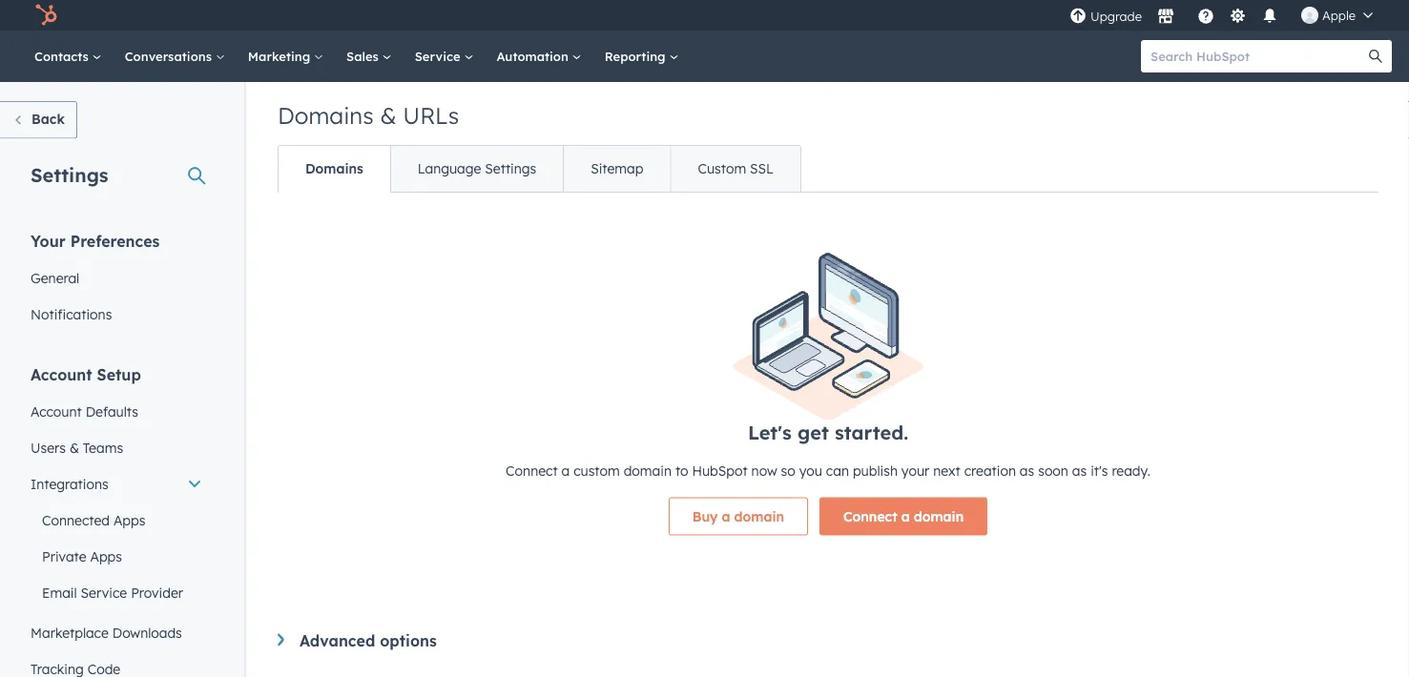 Task type: locate. For each thing, give the bounding box(es) containing it.
custom ssl link
[[670, 146, 801, 192]]

connect for connect a domain
[[844, 508, 898, 525]]

2 as from the left
[[1072, 462, 1087, 479]]

service down private apps link at the left
[[81, 584, 127, 601]]

1 account from the top
[[31, 365, 92, 384]]

caret image
[[278, 634, 284, 646]]

private apps
[[42, 548, 122, 565]]

general
[[31, 270, 79, 286]]

0 horizontal spatial connect
[[506, 462, 558, 479]]

settings
[[485, 160, 536, 177], [31, 163, 108, 187]]

0 vertical spatial apps
[[113, 512, 145, 529]]

1 horizontal spatial connect
[[844, 508, 898, 525]]

a down your
[[901, 508, 910, 525]]

marketing link
[[236, 31, 335, 82]]

preferences
[[70, 231, 160, 250]]

email service provider link
[[19, 575, 214, 611]]

domain left the to on the bottom of the page
[[624, 462, 672, 479]]

0 vertical spatial &
[[380, 101, 397, 130]]

domain for buy a domain
[[734, 508, 784, 525]]

2 horizontal spatial a
[[901, 508, 910, 525]]

& left the urls
[[380, 101, 397, 130]]

0 vertical spatial account
[[31, 365, 92, 384]]

notifications link
[[19, 296, 214, 333]]

provider
[[131, 584, 183, 601]]

1 vertical spatial domains
[[305, 160, 363, 177]]

1 vertical spatial connect
[[844, 508, 898, 525]]

integrations
[[31, 476, 108, 492]]

so
[[781, 462, 796, 479]]

menu
[[1068, 0, 1386, 31]]

1 vertical spatial &
[[70, 439, 79, 456]]

automation link
[[485, 31, 593, 82]]

as
[[1020, 462, 1035, 479], [1072, 462, 1087, 479]]

0 horizontal spatial a
[[562, 462, 570, 479]]

integrations button
[[19, 466, 214, 502]]

apps up email service provider
[[90, 548, 122, 565]]

users
[[31, 439, 66, 456]]

as left it's
[[1072, 462, 1087, 479]]

domains down domains & urls
[[305, 160, 363, 177]]

automation
[[497, 48, 572, 64]]

reporting
[[605, 48, 669, 64]]

options
[[380, 631, 437, 650]]

account up account defaults
[[31, 365, 92, 384]]

0 vertical spatial domains
[[278, 101, 374, 130]]

account up users
[[31, 403, 82, 420]]

account for account defaults
[[31, 403, 82, 420]]

domains for domains & urls
[[278, 101, 374, 130]]

service up the urls
[[415, 48, 464, 64]]

1 vertical spatial account
[[31, 403, 82, 420]]

a right buy
[[722, 508, 730, 525]]

settings down 'back'
[[31, 163, 108, 187]]

a left custom
[[562, 462, 570, 479]]

& right users
[[70, 439, 79, 456]]

navigation
[[278, 145, 802, 193]]

sitemap
[[591, 160, 644, 177]]

1 horizontal spatial as
[[1072, 462, 1087, 479]]

1 horizontal spatial &
[[380, 101, 397, 130]]

connect left custom
[[506, 462, 558, 479]]

account setup element
[[19, 364, 214, 677]]

1 horizontal spatial domain
[[734, 508, 784, 525]]

domain
[[624, 462, 672, 479], [734, 508, 784, 525], [914, 508, 964, 525]]

service inside account setup element
[[81, 584, 127, 601]]

0 vertical spatial service
[[415, 48, 464, 64]]

1 horizontal spatial a
[[722, 508, 730, 525]]

domain down now
[[734, 508, 784, 525]]

apps
[[113, 512, 145, 529], [90, 548, 122, 565]]

0 vertical spatial connect
[[506, 462, 558, 479]]

0 horizontal spatial service
[[81, 584, 127, 601]]

get
[[798, 420, 829, 444]]

apps for private apps
[[90, 548, 122, 565]]

connect down publish on the bottom right of the page
[[844, 508, 898, 525]]

connected apps
[[42, 512, 145, 529]]

0 horizontal spatial &
[[70, 439, 79, 456]]

account defaults
[[31, 403, 138, 420]]

2 horizontal spatial domain
[[914, 508, 964, 525]]

sitemap link
[[563, 146, 670, 192]]

buy a domain button
[[669, 498, 808, 536]]

domains up domains link
[[278, 101, 374, 130]]

a for connect a domain
[[901, 508, 910, 525]]

let's get started.
[[748, 420, 908, 444]]

setup
[[97, 365, 141, 384]]

connect
[[506, 462, 558, 479], [844, 508, 898, 525]]

2 account from the top
[[31, 403, 82, 420]]

your
[[902, 462, 930, 479]]

as left soon
[[1020, 462, 1035, 479]]

private
[[42, 548, 86, 565]]

urls
[[403, 101, 459, 130]]

contacts
[[34, 48, 92, 64]]

domain for connect a domain
[[914, 508, 964, 525]]

connected apps link
[[19, 502, 214, 539]]

publish
[[853, 462, 898, 479]]

connect a custom domain to hubspot now so you can publish your next creation as soon as it's ready.
[[506, 462, 1151, 479]]

0 horizontal spatial as
[[1020, 462, 1035, 479]]

account
[[31, 365, 92, 384], [31, 403, 82, 420]]

domain inside button
[[734, 508, 784, 525]]

notifications
[[31, 306, 112, 323]]

domains
[[278, 101, 374, 130], [305, 160, 363, 177]]

connect a domain link
[[820, 498, 988, 536]]

1 vertical spatial service
[[81, 584, 127, 601]]

0 horizontal spatial settings
[[31, 163, 108, 187]]

marketplaces image
[[1157, 9, 1175, 26]]

ssl
[[750, 160, 774, 177]]

&
[[380, 101, 397, 130], [70, 439, 79, 456]]

1 vertical spatial apps
[[90, 548, 122, 565]]

& inside users & teams "link"
[[70, 439, 79, 456]]

a for connect a custom domain to hubspot now so you can publish your next creation as soon as it's ready.
[[562, 462, 570, 479]]

marketplace downloads link
[[19, 615, 214, 651]]

connect a domain
[[844, 508, 964, 525]]

settings right language
[[485, 160, 536, 177]]

menu containing apple
[[1068, 0, 1386, 31]]

marketing
[[248, 48, 314, 64]]

search image
[[1369, 50, 1383, 63]]

apps down integrations button
[[113, 512, 145, 529]]

it's
[[1091, 462, 1108, 479]]

hubspot
[[692, 462, 748, 479]]

domain down next
[[914, 508, 964, 525]]

a inside button
[[722, 508, 730, 525]]

users & teams
[[31, 439, 123, 456]]

domains link
[[279, 146, 390, 192]]



Task type: vqa. For each thing, say whether or not it's contained in the screenshot.
the edit POPUP BUTTON
no



Task type: describe. For each thing, give the bounding box(es) containing it.
email
[[42, 584, 77, 601]]

apple
[[1323, 7, 1356, 23]]

let's
[[748, 420, 792, 444]]

soon
[[1038, 462, 1069, 479]]

account for account setup
[[31, 365, 92, 384]]

ready.
[[1112, 462, 1151, 479]]

conversations
[[125, 48, 215, 64]]

your preferences
[[31, 231, 160, 250]]

hubspot link
[[23, 4, 72, 27]]

bob builder image
[[1302, 7, 1319, 24]]

marketplaces button
[[1146, 0, 1186, 31]]

connect for connect a custom domain to hubspot now so you can publish your next creation as soon as it's ready.
[[506, 462, 558, 479]]

navigation containing domains
[[278, 145, 802, 193]]

general link
[[19, 260, 214, 296]]

started.
[[835, 420, 908, 444]]

can
[[826, 462, 849, 479]]

apple button
[[1290, 0, 1385, 31]]

settings link
[[1226, 5, 1250, 25]]

settings image
[[1229, 8, 1247, 25]]

notifications image
[[1261, 9, 1279, 26]]

back link
[[0, 101, 77, 139]]

next
[[933, 462, 961, 479]]

language
[[418, 160, 481, 177]]

language settings
[[418, 160, 536, 177]]

buy
[[693, 508, 718, 525]]

1 as from the left
[[1020, 462, 1035, 479]]

connected
[[42, 512, 110, 529]]

& for domains
[[380, 101, 397, 130]]

1 horizontal spatial service
[[415, 48, 464, 64]]

sales link
[[335, 31, 403, 82]]

domains for domains
[[305, 160, 363, 177]]

marketplace
[[31, 625, 109, 641]]

you
[[799, 462, 822, 479]]

hubspot image
[[34, 4, 57, 27]]

email service provider
[[42, 584, 183, 601]]

notifications button
[[1254, 0, 1286, 31]]

upgrade image
[[1070, 8, 1087, 25]]

your
[[31, 231, 66, 250]]

downloads
[[112, 625, 182, 641]]

now
[[752, 462, 777, 479]]

teams
[[83, 439, 123, 456]]

account defaults link
[[19, 394, 214, 430]]

back
[[31, 111, 65, 127]]

your preferences element
[[19, 230, 214, 333]]

custom
[[574, 462, 620, 479]]

1 horizontal spatial settings
[[485, 160, 536, 177]]

custom
[[698, 160, 746, 177]]

defaults
[[86, 403, 138, 420]]

to
[[675, 462, 688, 479]]

conversations link
[[113, 31, 236, 82]]

custom ssl
[[698, 160, 774, 177]]

Search HubSpot search field
[[1141, 40, 1375, 73]]

buy a domain
[[693, 508, 784, 525]]

account setup
[[31, 365, 141, 384]]

service link
[[403, 31, 485, 82]]

creation
[[964, 462, 1016, 479]]

help image
[[1198, 9, 1215, 26]]

advanced options button
[[278, 631, 1379, 650]]

language settings link
[[390, 146, 563, 192]]

contacts link
[[23, 31, 113, 82]]

domains & urls
[[278, 101, 459, 130]]

users & teams link
[[19, 430, 214, 466]]

sales
[[346, 48, 382, 64]]

apps for connected apps
[[113, 512, 145, 529]]

help button
[[1190, 0, 1222, 31]]

reporting link
[[593, 31, 690, 82]]

advanced
[[300, 631, 375, 650]]

& for users
[[70, 439, 79, 456]]

upgrade
[[1091, 9, 1142, 24]]

private apps link
[[19, 539, 214, 575]]

a for buy a domain
[[722, 508, 730, 525]]

advanced options
[[300, 631, 437, 650]]

search button
[[1360, 40, 1392, 73]]

0 horizontal spatial domain
[[624, 462, 672, 479]]

marketplace downloads
[[31, 625, 182, 641]]



